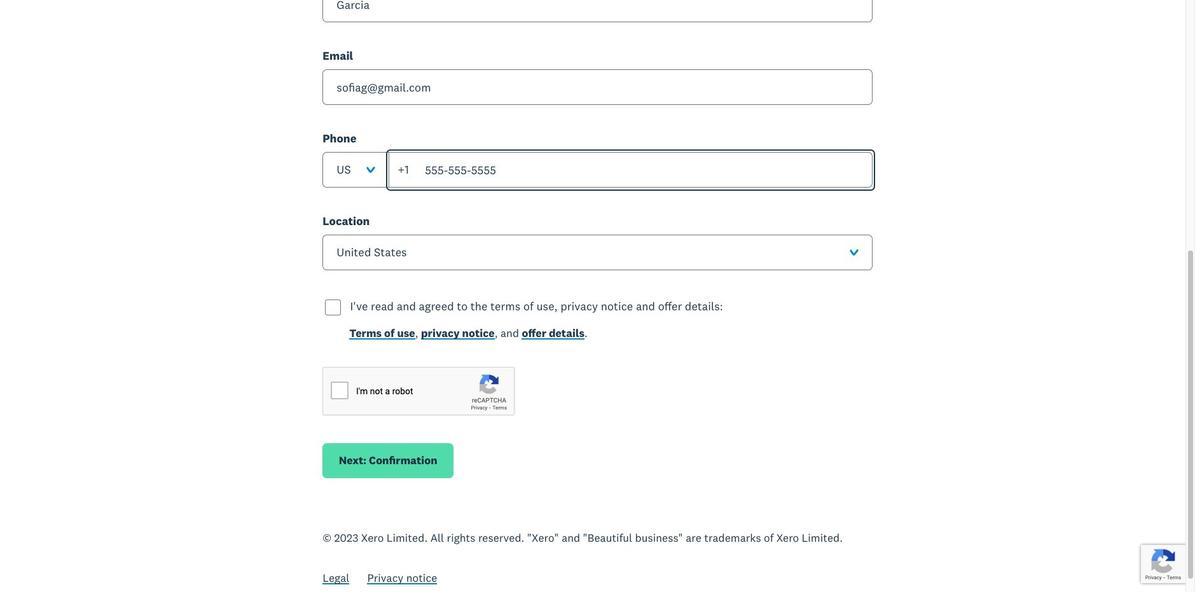 Task type: locate. For each thing, give the bounding box(es) containing it.
Last name text field
[[323, 0, 873, 22]]

Phone text field
[[389, 152, 873, 188]]



Task type: vqa. For each thing, say whether or not it's contained in the screenshot.
'Email' email field
yes



Task type: describe. For each thing, give the bounding box(es) containing it.
Email email field
[[323, 69, 873, 105]]



